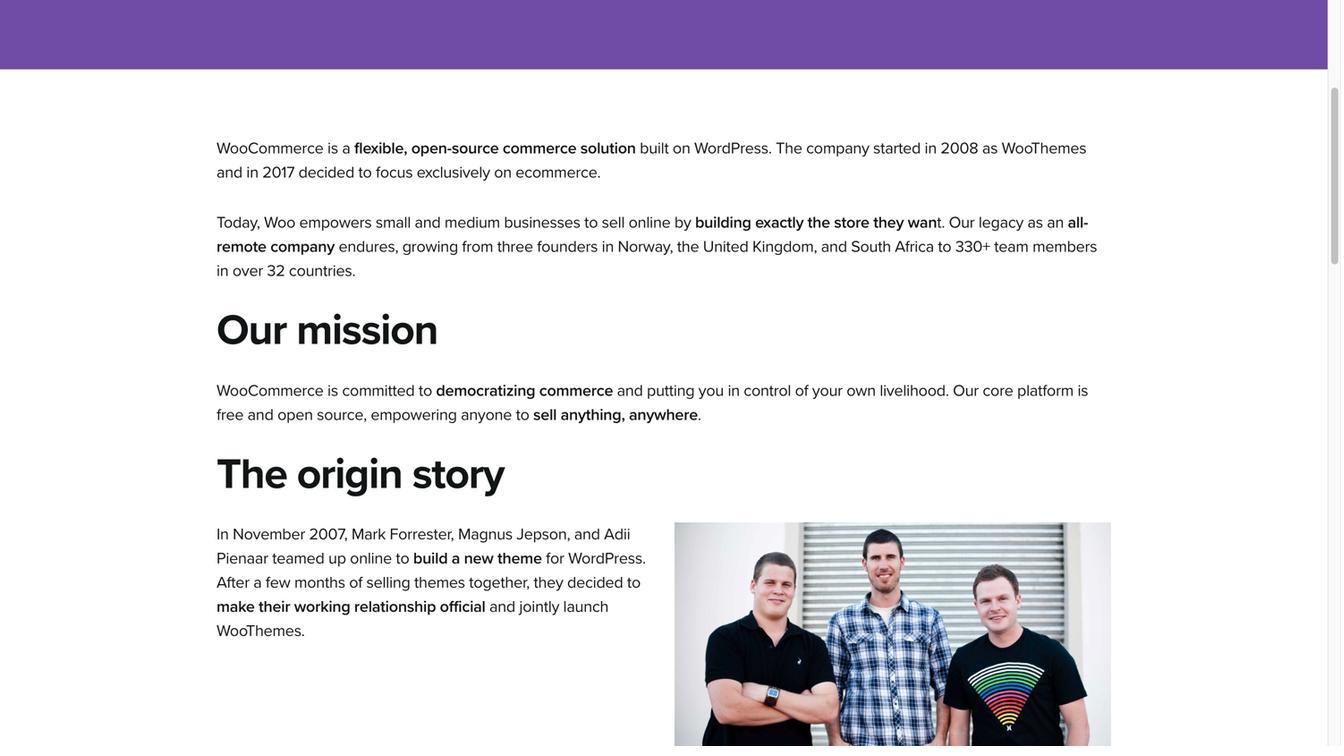 Task type: vqa. For each thing, say whether or not it's contained in the screenshot.
the Today, Woo empowers small and medium businesses to sell online by building exactly the store they wan t. Our legacy as an
yes



Task type: describe. For each thing, give the bounding box(es) containing it.
woocommerce for woocommerce is committed to democratizing commerce
[[217, 381, 324, 400]]

to inside built on wordpress. the company started in 2008 as woothemes and in 2017 decided to focus exclusively on ecommerce.
[[358, 163, 372, 182]]

to inside for wordpress. after a few months of selling themes together, they decided to make their working relationship official
[[627, 573, 641, 593]]

to up the founders
[[584, 213, 598, 232]]

wan
[[908, 213, 937, 232]]

woothemes
[[1002, 139, 1087, 158]]

control
[[744, 381, 791, 400]]

pienaar
[[217, 549, 268, 568]]

the inside the endures, growing from three founders in norway, the united kingdom, and south africa to 330+ team members in over 32 countries.
[[677, 237, 699, 256]]

teamed
[[272, 549, 325, 568]]

relationship
[[354, 597, 436, 617]]

today, woo empowers small and medium businesses to sell online by building exactly the store they wan t. our legacy as an
[[217, 213, 1068, 232]]

norway,
[[618, 237, 673, 256]]

for wordpress. after a few months of selling themes together, they decided to make their working relationship official
[[217, 549, 646, 617]]

1 horizontal spatial as
[[1028, 213, 1043, 232]]

forrester,
[[390, 525, 454, 544]]

small
[[376, 213, 411, 232]]

wordpress. inside for wordpress. after a few months of selling themes together, they decided to make their working relationship official
[[568, 549, 646, 568]]

committed
[[342, 381, 415, 400]]

0 vertical spatial they
[[874, 213, 904, 232]]

to inside in november 2007, mark forrester, magnus jepson, and adii pienaar teamed up online to
[[396, 549, 409, 568]]

together,
[[469, 573, 530, 593]]

legacy
[[979, 213, 1024, 232]]

an
[[1047, 213, 1064, 232]]

anywhere
[[629, 405, 698, 425]]

source
[[452, 139, 499, 158]]

endures, growing from three founders in norway, the united kingdom, and south africa to 330+ team members in over 32 countries.
[[217, 237, 1097, 281]]

own
[[847, 381, 876, 400]]

make
[[217, 597, 255, 617]]

adii
[[604, 525, 630, 544]]

story
[[412, 449, 504, 500]]

store
[[834, 213, 870, 232]]

decided inside for wordpress. after a few months of selling themes together, they decided to make their working relationship official
[[567, 573, 623, 593]]

and inside the endures, growing from three founders in norway, the united kingdom, and south africa to 330+ team members in over 32 countries.
[[821, 237, 847, 256]]

woothemes.
[[217, 622, 305, 641]]

today,
[[217, 213, 260, 232]]

kingdom,
[[753, 237, 817, 256]]

team
[[994, 237, 1029, 256]]

2008
[[941, 139, 978, 158]]

online inside in november 2007, mark forrester, magnus jepson, and adii pienaar teamed up online to
[[350, 549, 392, 568]]

their
[[259, 597, 290, 617]]

1 horizontal spatial sell
[[602, 213, 625, 232]]

sell anything, anywhere .
[[533, 405, 701, 425]]

0 vertical spatial our
[[949, 213, 975, 232]]

countries.
[[289, 261, 356, 281]]

started
[[873, 139, 921, 158]]

in left the 2017 at the top
[[246, 163, 258, 182]]

themes
[[414, 573, 465, 593]]

launch
[[563, 597, 609, 617]]

south
[[851, 237, 891, 256]]

free
[[217, 405, 244, 425]]

in
[[217, 525, 229, 544]]

to inside and putting you in control of your own livelihood. our core platform is free and open source, empowering anyone to
[[516, 405, 529, 425]]

empowers
[[299, 213, 372, 232]]

0 vertical spatial the
[[808, 213, 830, 232]]

woo
[[264, 213, 295, 232]]

anything,
[[561, 405, 625, 425]]

selling
[[366, 573, 410, 593]]

1 vertical spatial sell
[[533, 405, 557, 425]]

1 vertical spatial a
[[452, 549, 460, 568]]

members
[[1033, 237, 1097, 256]]

t.
[[937, 213, 945, 232]]

and jointly launch woothemes.
[[217, 597, 609, 641]]

woocommerce is committed to democratizing commerce
[[217, 381, 613, 400]]

open-
[[411, 139, 452, 158]]

growing
[[402, 237, 458, 256]]

november
[[233, 525, 305, 544]]

company inside built on wordpress. the company started in 2008 as woothemes and in 2017 decided to focus exclusively on ecommerce.
[[806, 139, 869, 158]]

empowering
[[371, 405, 457, 425]]

mark
[[352, 525, 386, 544]]

anyone
[[461, 405, 512, 425]]

of inside and putting you in control of your own livelihood. our core platform is free and open source, empowering anyone to
[[795, 381, 809, 400]]

origin
[[297, 449, 402, 500]]

livelihood.
[[880, 381, 949, 400]]

mission
[[296, 305, 438, 356]]

in left the norway,
[[602, 237, 614, 256]]

jepson,
[[517, 525, 570, 544]]

in inside and putting you in control of your own livelihood. our core platform is free and open source, empowering anyone to
[[728, 381, 740, 400]]

all- remote company
[[217, 213, 1088, 256]]

up
[[328, 549, 346, 568]]

three
[[497, 237, 533, 256]]

africa
[[895, 237, 934, 256]]

woocommerce for woocommerce is a flexible, open-source commerce solution
[[217, 139, 324, 158]]



Task type: locate. For each thing, give the bounding box(es) containing it.
platform
[[1017, 381, 1074, 400]]

solution
[[581, 139, 636, 158]]

0 horizontal spatial online
[[350, 549, 392, 568]]

to up empowering
[[419, 381, 432, 400]]

our right t.
[[949, 213, 975, 232]]

wordpress.
[[694, 139, 772, 158], [568, 549, 646, 568]]

our
[[949, 213, 975, 232], [217, 305, 287, 356], [953, 381, 979, 400]]

wordpress. down adii
[[568, 549, 646, 568]]

from
[[462, 237, 493, 256]]

0 horizontal spatial decided
[[299, 163, 354, 182]]

our inside and putting you in control of your own livelihood. our core platform is free and open source, empowering anyone to
[[953, 381, 979, 400]]

2 woocommerce from the top
[[217, 381, 324, 400]]

1 horizontal spatial they
[[874, 213, 904, 232]]

0 vertical spatial sell
[[602, 213, 625, 232]]

united
[[703, 237, 749, 256]]

0 vertical spatial as
[[982, 139, 998, 158]]

is for committed
[[328, 381, 338, 400]]

a inside for wordpress. after a few months of selling themes together, they decided to make their working relationship official
[[253, 573, 262, 593]]

the up the exactly
[[776, 139, 802, 158]]

the inside built on wordpress. the company started in 2008 as woothemes and in 2017 decided to focus exclusively on ecommerce.
[[776, 139, 802, 158]]

as
[[982, 139, 998, 158], [1028, 213, 1043, 232]]

is inside and putting you in control of your own livelihood. our core platform is free and open source, empowering anyone to
[[1078, 381, 1088, 400]]

1 vertical spatial company
[[270, 237, 335, 256]]

our left core
[[953, 381, 979, 400]]

in left over
[[217, 261, 229, 281]]

330+
[[956, 237, 990, 256]]

and down store
[[821, 237, 847, 256]]

the left store
[[808, 213, 830, 232]]

all-
[[1068, 213, 1088, 232]]

and inside in november 2007, mark forrester, magnus jepson, and adii pienaar teamed up online to
[[574, 525, 600, 544]]

company inside all- remote company
[[270, 237, 335, 256]]

businesses
[[504, 213, 581, 232]]

they inside for wordpress. after a few months of selling themes together, they decided to make their working relationship official
[[534, 573, 563, 593]]

1 vertical spatial decided
[[567, 573, 623, 593]]

our mission
[[217, 305, 438, 356]]

1 horizontal spatial on
[[673, 139, 690, 158]]

in left 2008
[[925, 139, 937, 158]]

is right platform
[[1078, 381, 1088, 400]]

is for a
[[328, 139, 338, 158]]

sell up the norway,
[[602, 213, 625, 232]]

wordpress. up building at the right top of page
[[694, 139, 772, 158]]

for
[[546, 549, 564, 568]]

2017
[[262, 163, 295, 182]]

in november 2007, mark forrester, magnus jepson, and adii pienaar teamed up online to
[[217, 525, 630, 568]]

1 horizontal spatial decided
[[567, 573, 623, 593]]

1 vertical spatial the
[[217, 449, 287, 500]]

0 vertical spatial on
[[673, 139, 690, 158]]

medium
[[445, 213, 500, 232]]

0 vertical spatial a
[[342, 139, 350, 158]]

1 horizontal spatial company
[[806, 139, 869, 158]]

to left "build"
[[396, 549, 409, 568]]

0 horizontal spatial the
[[217, 449, 287, 500]]

to right anyone
[[516, 405, 529, 425]]

a
[[342, 139, 350, 158], [452, 549, 460, 568], [253, 573, 262, 593]]

decided inside built on wordpress. the company started in 2008 as woothemes and in 2017 decided to focus exclusively on ecommerce.
[[299, 163, 354, 182]]

and inside "and jointly launch woothemes."
[[490, 597, 515, 617]]

1 vertical spatial wordpress.
[[568, 549, 646, 568]]

build
[[413, 549, 448, 568]]

company
[[806, 139, 869, 158], [270, 237, 335, 256]]

your
[[812, 381, 843, 400]]

sell
[[602, 213, 625, 232], [533, 405, 557, 425]]

company left started
[[806, 139, 869, 158]]

the
[[808, 213, 830, 232], [677, 237, 699, 256]]

exactly
[[755, 213, 804, 232]]

and left adii
[[574, 525, 600, 544]]

built on wordpress. the company started in 2008 as woothemes and in 2017 decided to focus exclusively on ecommerce.
[[217, 139, 1087, 182]]

flexible,
[[354, 139, 407, 158]]

1 vertical spatial commerce
[[539, 381, 613, 400]]

of left your
[[795, 381, 809, 400]]

2 vertical spatial a
[[253, 573, 262, 593]]

0 vertical spatial company
[[806, 139, 869, 158]]

in
[[925, 139, 937, 158], [246, 163, 258, 182], [602, 237, 614, 256], [217, 261, 229, 281], [728, 381, 740, 400]]

1 vertical spatial woocommerce
[[217, 381, 324, 400]]

to down flexible, on the top
[[358, 163, 372, 182]]

build a new theme
[[413, 549, 542, 568]]

they down for
[[534, 573, 563, 593]]

months
[[294, 573, 345, 593]]

endures,
[[339, 237, 399, 256]]

on down source
[[494, 163, 512, 182]]

2 horizontal spatial a
[[452, 549, 460, 568]]

magnus
[[458, 525, 513, 544]]

and left the 2017 at the top
[[217, 163, 243, 182]]

woocommerce up open
[[217, 381, 324, 400]]

a left few
[[253, 573, 262, 593]]

online down mark at the bottom left
[[350, 549, 392, 568]]

0 vertical spatial woocommerce
[[217, 139, 324, 158]]

theme
[[498, 549, 542, 568]]

decided right the 2017 at the top
[[299, 163, 354, 182]]

is left flexible, on the top
[[328, 139, 338, 158]]

open
[[277, 405, 313, 425]]

building
[[695, 213, 751, 232]]

0 horizontal spatial wordpress.
[[568, 549, 646, 568]]

online up the norway,
[[629, 213, 671, 232]]

1 vertical spatial the
[[677, 237, 699, 256]]

and
[[217, 163, 243, 182], [415, 213, 441, 232], [821, 237, 847, 256], [617, 381, 643, 400], [248, 405, 274, 425], [574, 525, 600, 544], [490, 597, 515, 617]]

company up countries.
[[270, 237, 335, 256]]

and putting you in control of your own livelihood. our core platform is free and open source, empowering anyone to
[[217, 381, 1088, 425]]

is up source,
[[328, 381, 338, 400]]

sell left anything,
[[533, 405, 557, 425]]

exclusively
[[417, 163, 490, 182]]

of left selling
[[349, 573, 363, 593]]

to down t.
[[938, 237, 952, 256]]

0 vertical spatial online
[[629, 213, 671, 232]]

democratizing
[[436, 381, 535, 400]]

0 horizontal spatial the
[[677, 237, 699, 256]]

and down together,
[[490, 597, 515, 617]]

0 horizontal spatial sell
[[533, 405, 557, 425]]

after
[[217, 573, 250, 593]]

1 vertical spatial our
[[217, 305, 287, 356]]

a photograph of woothemes co-founders adii, magnus, and mark. image
[[675, 523, 1111, 746]]

0 vertical spatial wordpress.
[[694, 139, 772, 158]]

wordpress. inside built on wordpress. the company started in 2008 as woothemes and in 2017 decided to focus exclusively on ecommerce.
[[694, 139, 772, 158]]

1 vertical spatial on
[[494, 163, 512, 182]]

commerce up anything,
[[539, 381, 613, 400]]

our down over
[[217, 305, 287, 356]]

the down the by
[[677, 237, 699, 256]]

0 horizontal spatial they
[[534, 573, 563, 593]]

1 woocommerce from the top
[[217, 139, 324, 158]]

0 horizontal spatial a
[[253, 573, 262, 593]]

as right 2008
[[982, 139, 998, 158]]

0 vertical spatial commerce
[[503, 139, 577, 158]]

online
[[629, 213, 671, 232], [350, 549, 392, 568]]

the up november
[[217, 449, 287, 500]]

0 horizontal spatial as
[[982, 139, 998, 158]]

commerce up ecommerce.
[[503, 139, 577, 158]]

decided up launch
[[567, 573, 623, 593]]

and up growing
[[415, 213, 441, 232]]

1 vertical spatial online
[[350, 549, 392, 568]]

1 vertical spatial of
[[349, 573, 363, 593]]

they up south
[[874, 213, 904, 232]]

you
[[699, 381, 724, 400]]

of inside for wordpress. after a few months of selling themes together, they decided to make their working relationship official
[[349, 573, 363, 593]]

a left new
[[452, 549, 460, 568]]

of
[[795, 381, 809, 400], [349, 573, 363, 593]]

1 horizontal spatial the
[[776, 139, 802, 158]]

1 horizontal spatial online
[[629, 213, 671, 232]]

32
[[267, 261, 285, 281]]

as left the an
[[1028, 213, 1043, 232]]

1 horizontal spatial of
[[795, 381, 809, 400]]

working
[[294, 597, 350, 617]]

founders
[[537, 237, 598, 256]]

putting
[[647, 381, 695, 400]]

ecommerce.
[[516, 163, 601, 182]]

1 vertical spatial as
[[1028, 213, 1043, 232]]

official
[[440, 597, 486, 617]]

and inside built on wordpress. the company started in 2008 as woothemes and in 2017 decided to focus exclusively on ecommerce.
[[217, 163, 243, 182]]

1 horizontal spatial the
[[808, 213, 830, 232]]

0 horizontal spatial on
[[494, 163, 512, 182]]

by
[[675, 213, 691, 232]]

over
[[233, 261, 263, 281]]

on right the 'built'
[[673, 139, 690, 158]]

1 vertical spatial they
[[534, 573, 563, 593]]

remote
[[217, 237, 267, 256]]

in right you
[[728, 381, 740, 400]]

1 horizontal spatial a
[[342, 139, 350, 158]]

jointly
[[519, 597, 559, 617]]

to inside the endures, growing from three founders in norway, the united kingdom, and south africa to 330+ team members in over 32 countries.
[[938, 237, 952, 256]]

0 horizontal spatial of
[[349, 573, 363, 593]]

0 vertical spatial decided
[[299, 163, 354, 182]]

few
[[266, 573, 290, 593]]

2 vertical spatial our
[[953, 381, 979, 400]]

.
[[698, 405, 701, 425]]

0 horizontal spatial company
[[270, 237, 335, 256]]

0 vertical spatial the
[[776, 139, 802, 158]]

1 horizontal spatial wordpress.
[[694, 139, 772, 158]]

decided
[[299, 163, 354, 182], [567, 573, 623, 593]]

as inside built on wordpress. the company started in 2008 as woothemes and in 2017 decided to focus exclusively on ecommerce.
[[982, 139, 998, 158]]

focus
[[376, 163, 413, 182]]

2007,
[[309, 525, 348, 544]]

commerce
[[503, 139, 577, 158], [539, 381, 613, 400]]

the origin story
[[217, 449, 504, 500]]

built
[[640, 139, 669, 158]]

a left flexible, on the top
[[342, 139, 350, 158]]

and right free
[[248, 405, 274, 425]]

woocommerce up the 2017 at the top
[[217, 139, 324, 158]]

0 vertical spatial of
[[795, 381, 809, 400]]

to down adii
[[627, 573, 641, 593]]

and up sell anything, anywhere .
[[617, 381, 643, 400]]

new
[[464, 549, 494, 568]]



